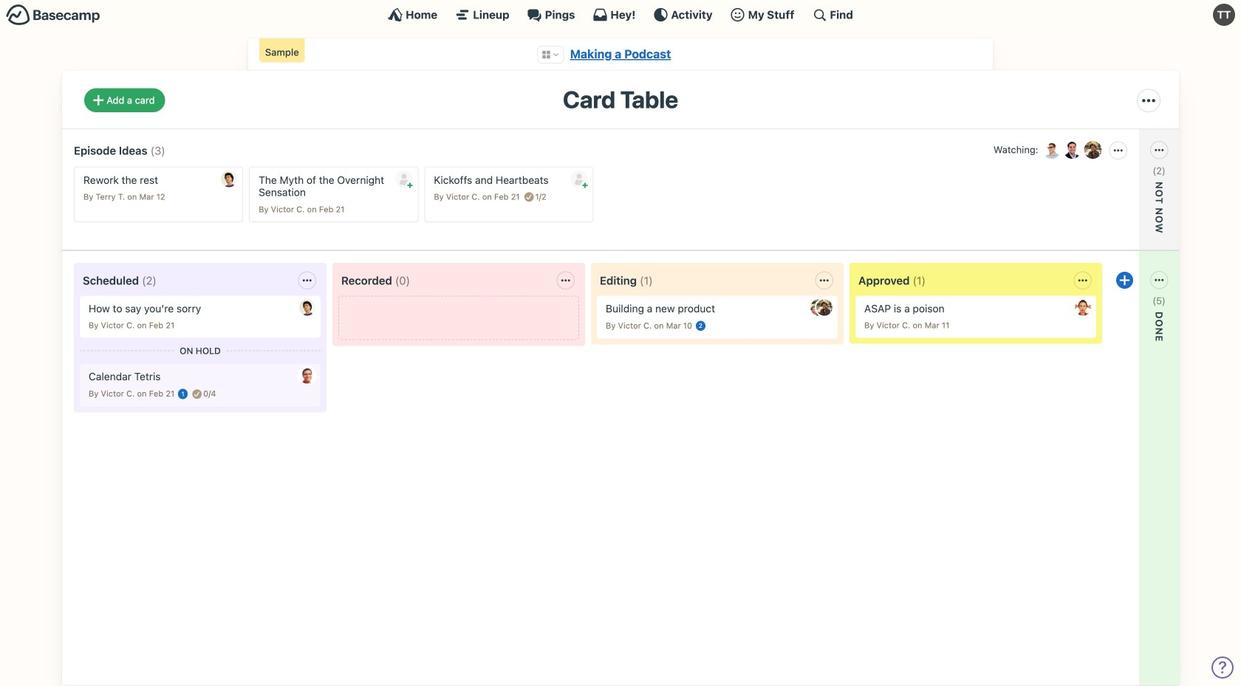 Task type: vqa. For each thing, say whether or not it's contained in the screenshot.
bottommost THE JARED DAVIS IMAGE
yes



Task type: describe. For each thing, give the bounding box(es) containing it.
josh fiske image
[[1062, 140, 1083, 160]]

breadcrumb element
[[248, 38, 993, 71]]

on mar 12 element
[[127, 192, 165, 202]]

main element
[[0, 0, 1242, 29]]

1 horizontal spatial jared davis image
[[299, 300, 316, 316]]

switch accounts image
[[6, 4, 101, 27]]

on mar 11 element
[[913, 321, 950, 330]]

jennifer young image
[[811, 300, 827, 316]]



Task type: locate. For each thing, give the bounding box(es) containing it.
0 vertical spatial jared davis image
[[221, 171, 237, 187]]

steve marsh image
[[299, 368, 316, 384]]

on mar 10 element
[[654, 321, 692, 331]]

1 vertical spatial jared davis image
[[299, 300, 316, 316]]

0 horizontal spatial jared davis image
[[221, 171, 237, 187]]

terry turtle image
[[1213, 4, 1236, 26]]

None submit
[[395, 171, 413, 188], [571, 171, 588, 188], [1061, 189, 1165, 207], [1061, 319, 1165, 337], [395, 171, 413, 188], [571, 171, 588, 188], [1061, 189, 1165, 207], [1061, 319, 1165, 337]]

nicole katz image
[[1083, 140, 1104, 160]]

nicole katz image
[[817, 300, 833, 316]]

victor cooper image
[[1042, 140, 1062, 160]]

keyboard shortcut: ⌘ + / image
[[812, 7, 827, 22]]

jared davis image
[[221, 171, 237, 187], [299, 300, 316, 316]]

annie bryan image
[[1075, 300, 1092, 316]]

on feb 21 element
[[482, 192, 520, 202], [307, 205, 345, 214], [137, 321, 175, 330], [137, 389, 175, 399]]



